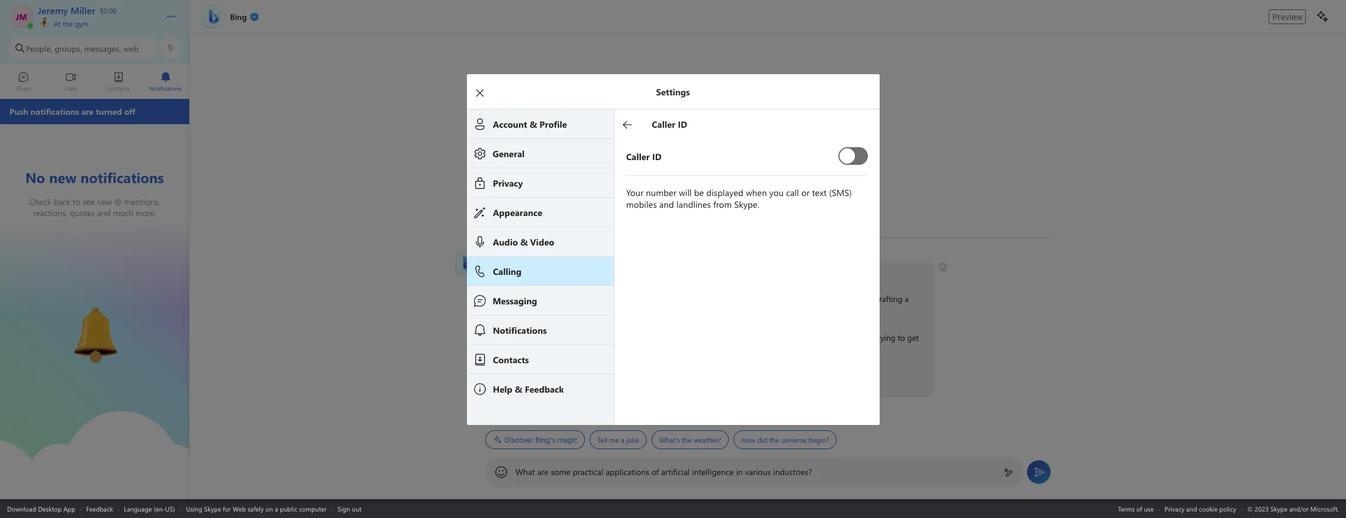 Task type: locate. For each thing, give the bounding box(es) containing it.
weather?
[[693, 436, 721, 445]]

i
[[585, 268, 587, 279], [666, 333, 669, 344]]

0 vertical spatial you
[[606, 268, 619, 279]]

i'm left an on the left of the page
[[491, 333, 502, 344]]

preview
[[1273, 11, 1303, 22]]

1 horizontal spatial you
[[606, 268, 619, 279]]

0 horizontal spatial of
[[552, 294, 559, 305]]

some
[[551, 467, 571, 478]]

1 vertical spatial of
[[652, 467, 659, 478]]

2 vertical spatial me
[[609, 436, 619, 445]]

the inside button
[[63, 19, 73, 28]]

begin?
[[808, 436, 829, 445]]

type
[[534, 294, 550, 305], [579, 371, 594, 383]]

1 horizontal spatial the
[[682, 436, 692, 445]]

2 horizontal spatial of
[[1137, 505, 1142, 514]]

how did the universe begin? button
[[734, 431, 837, 450]]

0 vertical spatial a
[[904, 294, 908, 305]]

feedback link
[[86, 505, 113, 514]]

0 horizontal spatial how
[[552, 268, 568, 279]]

get left mad
[[791, 333, 803, 344]]

for left your
[[784, 294, 794, 305]]

of inside ask me any type of question, like finding vegan restaurants in cambridge, itinerary for your trip to europe or drafting a story for curious kids. in groups, remember to mention me with @bing. i'm an ai preview, so i'm still learning. sometimes i might say something weird. don't get mad at me, i'm just trying to get better! if you want to start over, type
[[552, 294, 559, 305]]

mention
[[655, 307, 684, 318]]

me inside tell me a joke button
[[609, 436, 619, 445]]

at the gym
[[52, 19, 88, 28]]

1 vertical spatial a
[[621, 436, 624, 445]]

for
[[784, 294, 794, 305], [511, 307, 521, 318], [223, 505, 231, 514]]

Caller ID checkbox
[[838, 143, 868, 170]]

the right at
[[63, 19, 73, 28]]

i right can
[[585, 268, 587, 279]]

0 horizontal spatial get
[[791, 333, 803, 344]]

using skype for web safely on a public computer link
[[186, 505, 327, 514]]

1 horizontal spatial type
[[579, 371, 594, 383]]

bell
[[59, 303, 74, 315]]

universe
[[781, 436, 806, 445]]

to
[[828, 294, 835, 305], [645, 307, 652, 318], [898, 333, 905, 344], [533, 371, 540, 383]]

me left with
[[686, 307, 698, 318]]

practical
[[573, 467, 603, 478]]

me for tell me a joke
[[609, 436, 619, 445]]

at
[[54, 19, 61, 28]]

1 vertical spatial you
[[498, 371, 511, 383]]

tell
[[597, 436, 607, 445]]

me right tell
[[609, 436, 619, 445]]

0 horizontal spatial me
[[506, 294, 517, 305]]

! how can i help you today?
[[547, 268, 647, 279]]

i inside ask me any type of question, like finding vegan restaurants in cambridge, itinerary for your trip to europe or drafting a story for curious kids. in groups, remember to mention me with @bing. i'm an ai preview, so i'm still learning. sometimes i might say something weird. don't get mad at me, i'm just trying to get better! if you want to start over, type
[[666, 333, 669, 344]]

2 horizontal spatial i'm
[[847, 333, 858, 344]]

just
[[860, 333, 872, 344]]

how right !
[[552, 268, 568, 279]]

groups, down like at bottom left
[[578, 307, 604, 318]]

terms of use link
[[1118, 505, 1154, 514]]

groups, inside ask me any type of question, like finding vegan restaurants in cambridge, itinerary for your trip to europe or drafting a story for curious kids. in groups, remember to mention me with @bing. i'm an ai preview, so i'm still learning. sometimes i might say something weird. don't get mad at me, i'm just trying to get better! if you want to start over, type
[[578, 307, 604, 318]]

start
[[542, 371, 558, 383]]

a left joke
[[621, 436, 624, 445]]

i'm left the 'just'
[[847, 333, 858, 344]]

1 horizontal spatial a
[[621, 436, 624, 445]]

0 horizontal spatial type
[[534, 294, 550, 305]]

and
[[1186, 505, 1197, 514]]

1 vertical spatial me
[[686, 307, 698, 318]]

1 vertical spatial in
[[736, 467, 743, 478]]

how left the "did"
[[741, 436, 755, 445]]

type up "curious"
[[534, 294, 550, 305]]

are
[[537, 467, 549, 478]]

the
[[63, 19, 73, 28], [682, 436, 692, 445], [769, 436, 779, 445]]

cambridge,
[[710, 294, 750, 305]]

you right if
[[498, 371, 511, 383]]

can
[[570, 268, 582, 279]]

applications
[[606, 467, 649, 478]]

get
[[791, 333, 803, 344], [907, 333, 919, 344]]

2 horizontal spatial for
[[784, 294, 794, 305]]

the for what's
[[682, 436, 692, 445]]

(openhands)
[[845, 371, 889, 382]]

1 vertical spatial how
[[741, 436, 755, 445]]

1 horizontal spatial i'm
[[566, 333, 577, 344]]

1 horizontal spatial how
[[741, 436, 755, 445]]

a right on
[[275, 505, 278, 514]]

me
[[506, 294, 517, 305], [686, 307, 698, 318], [609, 436, 619, 445]]

2 vertical spatial of
[[1137, 505, 1142, 514]]

privacy and cookie policy link
[[1165, 505, 1237, 514]]

1 horizontal spatial me
[[609, 436, 619, 445]]

get right trying
[[907, 333, 919, 344]]

download desktop app
[[7, 505, 75, 514]]

a
[[904, 294, 908, 305], [621, 436, 624, 445], [275, 505, 278, 514]]

bing's
[[535, 436, 555, 445]]

hey,
[[491, 268, 507, 279]]

0 vertical spatial i
[[585, 268, 587, 279]]

0 horizontal spatial you
[[498, 371, 511, 383]]

this
[[509, 268, 521, 279]]

1 i'm from the left
[[491, 333, 502, 344]]

for right story
[[511, 307, 521, 318]]

0 horizontal spatial a
[[275, 505, 278, 514]]

2 horizontal spatial a
[[904, 294, 908, 305]]

kids.
[[551, 307, 567, 318]]

a inside ask me any type of question, like finding vegan restaurants in cambridge, itinerary for your trip to europe or drafting a story for curious kids. in groups, remember to mention me with @bing. i'm an ai preview, so i'm still learning. sometimes i might say something weird. don't get mad at me, i'm just trying to get better! if you want to start over, type
[[904, 294, 908, 305]]

download
[[7, 505, 36, 514]]

1 vertical spatial i
[[666, 333, 669, 344]]

of
[[552, 294, 559, 305], [652, 467, 659, 478], [1137, 505, 1142, 514]]

app
[[63, 505, 75, 514]]

0 horizontal spatial i
[[585, 268, 587, 279]]

of up kids.
[[552, 294, 559, 305]]

in left various
[[736, 467, 743, 478]]

joke
[[626, 436, 639, 445]]

messages,
[[84, 43, 121, 54]]

1 horizontal spatial groups,
[[578, 307, 604, 318]]

1 horizontal spatial for
[[511, 307, 521, 318]]

industries?
[[773, 467, 812, 478]]

itinerary
[[753, 294, 782, 305]]

to left start on the bottom of page
[[533, 371, 540, 383]]

1 horizontal spatial in
[[736, 467, 743, 478]]

0 horizontal spatial i'm
[[491, 333, 502, 344]]

0 vertical spatial groups,
[[55, 43, 82, 54]]

you right help
[[606, 268, 619, 279]]

privacy and cookie policy
[[1165, 505, 1237, 514]]

terms of use
[[1118, 505, 1154, 514]]

you inside ask me any type of question, like finding vegan restaurants in cambridge, itinerary for your trip to europe or drafting a story for curious kids. in groups, remember to mention me with @bing. i'm an ai preview, so i'm still learning. sometimes i might say something weird. don't get mad at me, i'm just trying to get better! if you want to start over, type
[[498, 371, 511, 383]]

groups, down at the gym
[[55, 43, 82, 54]]

how
[[552, 268, 568, 279], [741, 436, 755, 445]]

0 horizontal spatial groups,
[[55, 43, 82, 54]]

groups, inside button
[[55, 43, 82, 54]]

the right the "did"
[[769, 436, 779, 445]]

trip
[[814, 294, 826, 305]]

0 horizontal spatial in
[[701, 294, 708, 305]]

ask me any type of question, like finding vegan restaurants in cambridge, itinerary for your trip to europe or drafting a story for curious kids. in groups, remember to mention me with @bing. i'm an ai preview, so i'm still learning. sometimes i might say something weird. don't get mad at me, i'm just trying to get better! if you want to start over, type
[[491, 294, 921, 383]]

0 horizontal spatial the
[[63, 19, 73, 28]]

type right over,
[[579, 371, 594, 383]]

people, groups, messages, web button
[[9, 38, 156, 59]]

of left use
[[1137, 505, 1142, 514]]

!
[[547, 268, 549, 279]]

wednesday, november 8, 2023 heading
[[485, 224, 1051, 245]]

with
[[700, 307, 715, 318]]

a inside button
[[621, 436, 624, 445]]

remember
[[606, 307, 643, 318]]

2 vertical spatial for
[[223, 505, 231, 514]]

for left web
[[223, 505, 231, 514]]

the right what's in the bottom of the page
[[682, 436, 692, 445]]

0 vertical spatial how
[[552, 268, 568, 279]]

me left any
[[506, 294, 517, 305]]

1 horizontal spatial i
[[666, 333, 669, 344]]

1 vertical spatial groups,
[[578, 307, 604, 318]]

1 vertical spatial for
[[511, 307, 521, 318]]

newtopic
[[596, 371, 630, 383]]

0 vertical spatial type
[[534, 294, 550, 305]]

in
[[701, 294, 708, 305], [736, 467, 743, 478]]

i'm right so
[[566, 333, 577, 344]]

me,
[[832, 333, 845, 344]]

0 vertical spatial me
[[506, 294, 517, 305]]

discover
[[504, 436, 533, 445]]

0 vertical spatial of
[[552, 294, 559, 305]]

a right drafting
[[904, 294, 908, 305]]

skype
[[204, 505, 221, 514]]

0 vertical spatial for
[[784, 294, 794, 305]]

0 horizontal spatial for
[[223, 505, 231, 514]]

in up with
[[701, 294, 708, 305]]

how inside button
[[741, 436, 755, 445]]

1 horizontal spatial get
[[907, 333, 919, 344]]

drafting
[[874, 294, 902, 305]]

i left the might
[[666, 333, 669, 344]]

0 vertical spatial in
[[701, 294, 708, 305]]

of left the artificial
[[652, 467, 659, 478]]

tab list
[[0, 67, 189, 99]]

(en-
[[154, 505, 165, 514]]



Task type: describe. For each thing, give the bounding box(es) containing it.
your
[[796, 294, 812, 305]]

like
[[596, 294, 607, 305]]

1 horizontal spatial of
[[652, 467, 659, 478]]

ai
[[515, 333, 523, 344]]

various
[[745, 467, 771, 478]]

how did the universe begin?
[[741, 436, 829, 445]]

to right trip
[[828, 294, 835, 305]]

story
[[491, 307, 509, 318]]

did
[[757, 436, 767, 445]]

europe
[[837, 294, 862, 305]]

in inside ask me any type of question, like finding vegan restaurants in cambridge, itinerary for your trip to europe or drafting a story for curious kids. in groups, remember to mention me with @bing. i'm an ai preview, so i'm still learning. sometimes i might say something weird. don't get mad at me, i'm just trying to get better! if you want to start over, type
[[701, 294, 708, 305]]

hey, this is
[[491, 268, 531, 279]]

language
[[124, 505, 152, 514]]

web
[[124, 43, 139, 54]]

2 horizontal spatial me
[[686, 307, 698, 318]]

in
[[569, 307, 576, 318]]

computer
[[299, 505, 327, 514]]

at the gym button
[[38, 17, 154, 28]]

magic
[[557, 436, 577, 445]]

to right trying
[[898, 333, 905, 344]]

what
[[516, 467, 535, 478]]

bing,
[[485, 251, 500, 261]]

might
[[671, 333, 692, 344]]

using skype for web safely on a public computer
[[186, 505, 327, 514]]

2 get from the left
[[907, 333, 919, 344]]

out
[[352, 505, 362, 514]]

tell me a joke button
[[590, 431, 647, 450]]

what's the weather?
[[659, 436, 721, 445]]

use
[[1144, 505, 1154, 514]]

what's the weather? button
[[651, 431, 729, 450]]

1 get from the left
[[791, 333, 803, 344]]

web
[[233, 505, 246, 514]]

the for at
[[63, 19, 73, 28]]

better!
[[491, 346, 515, 357]]

1 vertical spatial type
[[579, 371, 594, 383]]

preview,
[[525, 333, 553, 344]]

restaurants
[[660, 294, 699, 305]]

curious
[[523, 307, 549, 318]]

sign out link
[[338, 505, 362, 514]]

feedback
[[86, 505, 113, 514]]

weird.
[[747, 333, 768, 344]]

sign out
[[338, 505, 362, 514]]

9:24
[[502, 251, 515, 261]]

today?
[[622, 268, 645, 279]]

over,
[[560, 371, 577, 383]]

2 vertical spatial a
[[275, 505, 278, 514]]

Type a message text field
[[516, 467, 994, 478]]

an
[[504, 333, 513, 344]]

trying
[[875, 333, 895, 344]]

what's
[[659, 436, 680, 445]]

bing, 9:24 am
[[485, 251, 528, 261]]

2 i'm from the left
[[566, 333, 577, 344]]

if
[[491, 371, 496, 383]]

using
[[186, 505, 202, 514]]

@bing.
[[717, 307, 742, 318]]

mad
[[805, 333, 821, 344]]

what are some practical applications of artificial intelligence in various industries?
[[516, 467, 812, 478]]

intelligence
[[692, 467, 734, 478]]

learning.
[[593, 333, 623, 344]]

don't
[[770, 333, 789, 344]]

something
[[707, 333, 745, 344]]

terms
[[1118, 505, 1135, 514]]

so
[[555, 333, 564, 344]]

people, groups, messages, web
[[26, 43, 139, 54]]

us)
[[165, 505, 175, 514]]

policy
[[1220, 505, 1237, 514]]

vegan
[[636, 294, 658, 305]]

desktop
[[38, 505, 62, 514]]

3 i'm from the left
[[847, 333, 858, 344]]

gym
[[75, 19, 88, 28]]

tell me a joke
[[597, 436, 639, 445]]

help
[[589, 268, 604, 279]]

is
[[523, 268, 529, 279]]

ask
[[491, 294, 504, 305]]

finding
[[609, 294, 634, 305]]

sign
[[338, 505, 350, 514]]

2 horizontal spatial the
[[769, 436, 779, 445]]

me for ask me any type of question, like finding vegan restaurants in cambridge, itinerary for your trip to europe or drafting a story for curious kids. in groups, remember to mention me with @bing. i'm an ai preview, so i'm still learning. sometimes i might say something weird. don't get mad at me, i'm just trying to get better! if you want to start over, type
[[506, 294, 517, 305]]

am
[[517, 251, 528, 261]]

safely
[[248, 505, 264, 514]]

still
[[579, 333, 590, 344]]

any
[[520, 294, 532, 305]]

privacy
[[1165, 505, 1185, 514]]

language (en-us)
[[124, 505, 175, 514]]

download desktop app link
[[7, 505, 75, 514]]

to down vegan
[[645, 307, 652, 318]]

caller id dialog
[[467, 74, 897, 426]]



Task type: vqa. For each thing, say whether or not it's contained in the screenshot.
the user
no



